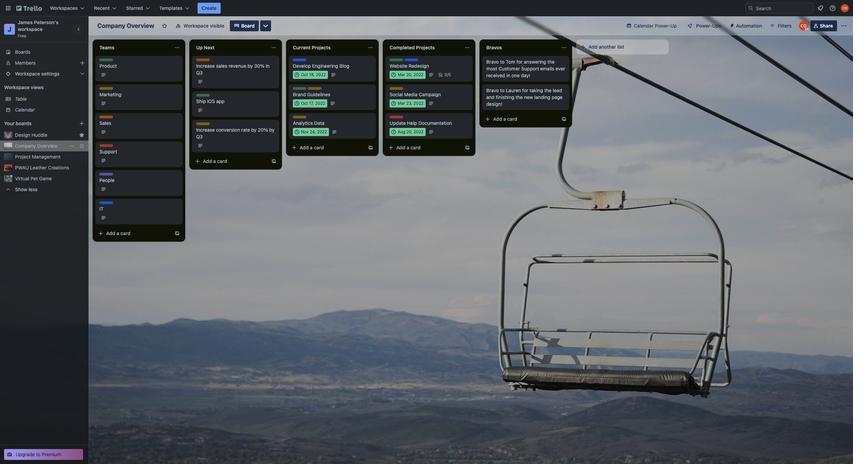 Task type: vqa. For each thing, say whether or not it's contained in the screenshot.


Task type: describe. For each thing, give the bounding box(es) containing it.
workspace for workspace settings
[[15, 71, 40, 77]]

2022 for brand
[[315, 101, 325, 106]]

social
[[390, 92, 403, 97]]

Nov 24, 2022 checkbox
[[293, 128, 329, 136]]

completed
[[390, 45, 415, 50]]

23,
[[406, 101, 413, 106]]

q3 for increase sales revenue by 30% in q3
[[196, 70, 203, 76]]

bravo to tom for answering the most customer support emails ever received in one day!
[[486, 59, 565, 78]]

bravo to lauren for taking the lead and finishing the new landing page design! link
[[486, 87, 565, 108]]

1 power- from the left
[[655, 23, 671, 29]]

settings
[[41, 71, 60, 77]]

0 horizontal spatial overview
[[37, 143, 58, 149]]

marketing up sales sales
[[99, 92, 121, 97]]

color: red, title: "support" element for update
[[390, 116, 406, 121]]

30%
[[254, 63, 264, 69]]

starred
[[126, 5, 143, 11]]

product ship ios app
[[196, 94, 225, 104]]

show less button
[[0, 184, 89, 195]]

visible
[[210, 23, 224, 29]]

product product
[[99, 59, 117, 69]]

huddle
[[32, 132, 47, 138]]

increase for increase conversion rate by 20% by q3
[[196, 127, 215, 133]]

virtual pet game link
[[15, 175, 84, 182]]

it inside it it
[[99, 202, 103, 207]]

calendar power-up link
[[622, 20, 681, 31]]

starred icon image
[[79, 133, 84, 138]]

ios
[[207, 98, 215, 104]]

Oct 17, 2022 checkbox
[[293, 99, 327, 108]]

Aug 20, 2022 checkbox
[[390, 128, 426, 136]]

sales sales
[[99, 116, 111, 126]]

most
[[486, 66, 497, 72]]

search image
[[748, 5, 754, 11]]

show menu image
[[841, 22, 848, 29]]

color: purple, title: "people" element
[[99, 173, 113, 178]]

conversion
[[216, 127, 240, 133]]

brand guidelines link
[[293, 91, 372, 98]]

in inside bravo to tom for answering the most customer support emails ever received in one day!
[[507, 73, 510, 78]]

for for answering
[[517, 59, 523, 65]]

project
[[15, 154, 31, 160]]

company inside company overview link
[[15, 143, 36, 149]]

Oct 18, 2022 checkbox
[[293, 71, 328, 79]]

your boards with 5 items element
[[4, 120, 69, 128]]

for for taking
[[522, 88, 528, 93]]

it develop engineering blog
[[293, 59, 349, 69]]

table link
[[15, 96, 84, 103]]

workspace views
[[4, 84, 44, 90]]

another
[[599, 44, 616, 50]]

add a card button for current projects
[[289, 142, 365, 153]]

peterson's
[[34, 19, 59, 25]]

views
[[31, 84, 44, 90]]

virtual
[[15, 176, 29, 182]]

by for 20%
[[251, 127, 257, 133]]

card for current projects
[[314, 145, 324, 151]]

Current Projects text field
[[289, 42, 364, 53]]

star icon image
[[79, 143, 84, 149]]

upgrade to premium
[[16, 452, 61, 458]]

support inside "support update help documentation"
[[390, 116, 406, 121]]

Board name text field
[[94, 20, 158, 31]]

2 people from the top
[[99, 177, 115, 183]]

color: green, title: "product" element left app
[[196, 94, 212, 99]]

up inside text box
[[196, 45, 203, 50]]

website
[[390, 63, 407, 69]]

q3 for increase conversion rate by 20% by q3
[[196, 134, 203, 140]]

workspace visible button
[[171, 20, 228, 31]]

color: yellow, title: "marketing" element for social media campaign
[[390, 87, 409, 92]]

day!
[[521, 73, 530, 78]]

workspace for workspace visible
[[184, 23, 209, 29]]

current
[[293, 45, 311, 50]]

add a card for update help documentation
[[397, 145, 421, 151]]

calendar power-up
[[634, 23, 677, 29]]

to for premium
[[36, 452, 40, 458]]

Completed Projects text field
[[386, 42, 461, 53]]

color: green, title: "product" element down completed
[[390, 59, 405, 64]]

support up color: purple, title: "people" element
[[99, 149, 117, 155]]

1 vertical spatial christina overa (christinaovera) image
[[799, 21, 809, 31]]

company overview link
[[15, 143, 65, 150]]

board link
[[230, 20, 259, 31]]

sales for sales
[[99, 116, 110, 121]]

table
[[15, 96, 27, 102]]

it inside product it website redesign
[[405, 59, 409, 64]]

product link
[[99, 63, 179, 69]]

by for 30%
[[248, 63, 253, 69]]

color: yellow, title: "marketing" element for analytics data
[[293, 116, 313, 121]]

this member is an admin of this board. image
[[805, 28, 808, 31]]

management
[[32, 154, 61, 160]]

mar 20, 2022
[[398, 72, 424, 77]]

workspace
[[18, 26, 43, 32]]

0 vertical spatial up
[[671, 23, 677, 29]]

a for analytics data
[[310, 145, 313, 151]]

product for website redesign
[[390, 59, 405, 64]]

color: green, title: "product" element down teams at the top left
[[99, 59, 115, 64]]

power- inside button
[[696, 23, 712, 29]]

recent
[[94, 5, 110, 11]]

show less
[[15, 187, 38, 192]]

boards
[[16, 121, 32, 126]]

support inside bravo to tom for answering the most customer support emails ever received in one day!
[[521, 66, 539, 72]]

marketing for analytics data
[[293, 116, 313, 121]]

back to home image
[[16, 3, 42, 14]]

landing
[[535, 94, 551, 100]]

j
[[8, 25, 11, 33]]

up next
[[196, 45, 215, 50]]

company inside company overview text box
[[97, 22, 125, 29]]

support support
[[99, 144, 117, 155]]

it inside it develop engineering blog
[[293, 59, 297, 64]]

17,
[[309, 101, 314, 106]]

revenue
[[229, 63, 246, 69]]

develop engineering blog link
[[293, 63, 372, 69]]

emails
[[540, 66, 555, 72]]

0 horizontal spatial company overview
[[15, 143, 58, 149]]

nov
[[301, 129, 309, 135]]

engineering
[[312, 63, 338, 69]]

automation
[[736, 23, 762, 29]]

oct for engineering
[[301, 72, 308, 77]]

star or unstar board image
[[162, 23, 167, 29]]

pwau
[[15, 165, 29, 171]]

support update help documentation
[[390, 116, 452, 126]]

analytics
[[293, 120, 313, 126]]

color: yellow, title: "marketing" element for increase conversion rate by 20% by q3
[[196, 123, 216, 128]]

marketing marketing
[[99, 87, 121, 97]]

primary element
[[0, 0, 853, 16]]

a for sales
[[117, 231, 119, 236]]

to for tom
[[500, 59, 505, 65]]

pet
[[31, 176, 38, 182]]

color: yellow, title: "marketing" element for marketing
[[99, 87, 119, 92]]

add for completed projects
[[397, 145, 406, 151]]

increase conversion rate by 20% by q3 link
[[196, 127, 275, 140]]

design huddle link
[[15, 132, 76, 139]]

analytics data link
[[293, 120, 372, 127]]

2 horizontal spatial color: blue, title: "it" element
[[405, 59, 418, 64]]

create from template… image for completed projects
[[465, 145, 470, 151]]

people inside people people
[[99, 173, 113, 178]]

overview inside text box
[[127, 22, 154, 29]]

bravo for customer
[[486, 59, 499, 65]]

product for brand guidelines
[[293, 87, 309, 92]]

add a card for analytics data
[[300, 145, 324, 151]]

2022 for media
[[414, 101, 424, 106]]

2022 for website
[[414, 72, 424, 77]]

Search field
[[746, 3, 814, 14]]

workspace settings button
[[0, 68, 89, 79]]

add for teams
[[106, 231, 115, 236]]

support link
[[99, 149, 179, 155]]

2 vertical spatial the
[[516, 94, 523, 100]]

mar 23, 2022
[[398, 101, 424, 106]]

campaign
[[419, 92, 441, 97]]

develop
[[293, 63, 311, 69]]

the for answering
[[548, 59, 555, 65]]

workspace settings
[[15, 71, 60, 77]]

your
[[4, 121, 14, 126]]

ship ios app link
[[196, 98, 275, 105]]

sales for increase
[[196, 59, 207, 64]]

the for taking
[[545, 88, 552, 93]]

design huddle
[[15, 132, 47, 138]]

share button
[[811, 20, 837, 31]]

product it website redesign
[[390, 59, 429, 69]]

help
[[407, 120, 417, 126]]

0 / 5
[[445, 72, 451, 77]]



Task type: locate. For each thing, give the bounding box(es) containing it.
2022 right 24,
[[317, 129, 327, 135]]

1 horizontal spatial christina overa (christinaovera) image
[[841, 4, 849, 12]]

2022 right 18,
[[316, 72, 326, 77]]

2022 for help
[[414, 129, 424, 135]]

calendar down table
[[15, 107, 35, 113]]

add a card for sales
[[106, 231, 130, 236]]

1 vertical spatial increase
[[196, 127, 215, 133]]

oct for brand
[[301, 101, 308, 106]]

color: yellow, title: "marketing" element
[[99, 87, 119, 92], [308, 87, 328, 92], [390, 87, 409, 92], [293, 116, 313, 121], [196, 123, 216, 128]]

1 vertical spatial bravo
[[486, 88, 499, 93]]

1 horizontal spatial color: orange, title: "sales" element
[[196, 59, 210, 64]]

a for increase conversion rate by 20% by q3
[[213, 158, 216, 164]]

page
[[552, 94, 563, 100]]

projects for current projects
[[312, 45, 331, 50]]

0 horizontal spatial in
[[266, 63, 270, 69]]

20, down product it website redesign
[[406, 72, 413, 77]]

Mar 20, 2022 checkbox
[[390, 71, 426, 79]]

people link
[[99, 177, 179, 184]]

1 vertical spatial 20,
[[407, 129, 413, 135]]

social media campaign link
[[390, 91, 469, 98]]

share
[[820, 23, 833, 29]]

by right '20%'
[[269, 127, 275, 133]]

color: blue, title: "it" element down people people
[[99, 202, 113, 207]]

1 vertical spatial up
[[196, 45, 203, 50]]

projects up "website redesign" link
[[416, 45, 435, 50]]

for inside bravo to tom for answering the most customer support emails ever received in one day!
[[517, 59, 523, 65]]

company overview up the project management
[[15, 143, 58, 149]]

1 vertical spatial create from template… image
[[271, 159, 277, 164]]

0 horizontal spatial company
[[15, 143, 36, 149]]

sales increase sales revenue by 30% in q3
[[196, 59, 270, 76]]

2022 for engineering
[[316, 72, 326, 77]]

product inside product marketing brand guidelines
[[293, 87, 309, 92]]

sales
[[196, 59, 207, 64], [99, 116, 110, 121], [99, 120, 111, 126]]

the down the lauren
[[516, 94, 523, 100]]

color: orange, title: "sales" element for increase
[[196, 59, 210, 64]]

add a card button for teams
[[95, 228, 172, 239]]

1 horizontal spatial create from template… image
[[271, 159, 277, 164]]

marketing analytics data
[[293, 116, 325, 126]]

less
[[29, 187, 38, 192]]

create from template… image for conversion
[[271, 159, 277, 164]]

1 vertical spatial q3
[[196, 134, 203, 140]]

product for ship ios app
[[196, 94, 212, 99]]

a for update help documentation
[[407, 145, 409, 151]]

0 vertical spatial to
[[500, 59, 505, 65]]

company down recent 'popup button'
[[97, 22, 125, 29]]

to inside upgrade to premium link
[[36, 452, 40, 458]]

create from template… image
[[368, 145, 373, 151], [271, 159, 277, 164], [174, 231, 180, 236]]

q3 inside sales increase sales revenue by 30% in q3
[[196, 70, 203, 76]]

0 vertical spatial oct
[[301, 72, 308, 77]]

add another list
[[589, 44, 624, 50]]

color: yellow, title: "marketing" element up oct 17, 2022
[[308, 87, 328, 92]]

add a card down conversion
[[203, 158, 227, 164]]

color: red, title: "support" element up aug
[[390, 116, 406, 121]]

card down finishing
[[507, 116, 517, 122]]

2 horizontal spatial create from template… image
[[368, 145, 373, 151]]

company overview down starred
[[97, 22, 154, 29]]

projects up it develop engineering blog at the top left of the page
[[312, 45, 331, 50]]

add a card button down it link
[[95, 228, 172, 239]]

customize views image
[[262, 22, 269, 29]]

workspace
[[184, 23, 209, 29], [15, 71, 40, 77], [4, 84, 29, 90]]

1 increase from the top
[[196, 63, 215, 69]]

1 oct from the top
[[301, 72, 308, 77]]

the up the emails
[[548, 59, 555, 65]]

1 vertical spatial to
[[500, 88, 505, 93]]

2 bravo from the top
[[486, 88, 499, 93]]

2 vertical spatial create from template… image
[[174, 231, 180, 236]]

up left next
[[196, 45, 203, 50]]

company
[[97, 22, 125, 29], [15, 143, 36, 149]]

create from template… image for data
[[368, 145, 373, 151]]

boards
[[15, 49, 30, 55]]

1 vertical spatial overview
[[37, 143, 58, 149]]

marketing for increase conversion rate by 20% by q3
[[196, 123, 216, 128]]

creations
[[48, 165, 69, 171]]

1 horizontal spatial company overview
[[97, 22, 154, 29]]

0 vertical spatial the
[[548, 59, 555, 65]]

by right rate
[[251, 127, 257, 133]]

0 horizontal spatial calendar
[[15, 107, 35, 113]]

support up aug
[[390, 116, 406, 121]]

calendar link
[[15, 107, 84, 113]]

add a card button down 'nov 24, 2022'
[[289, 142, 365, 153]]

2022 inside oct 18, 2022 checkbox
[[316, 72, 326, 77]]

sales link
[[99, 120, 179, 127]]

product inside product ship ios app
[[196, 94, 212, 99]]

color: orange, title: "sales" element right add board image
[[99, 116, 113, 121]]

color: blue, title: "it" element
[[293, 59, 307, 64], [405, 59, 418, 64], [99, 202, 113, 207]]

for right tom
[[517, 59, 523, 65]]

oct left 18,
[[301, 72, 308, 77]]

1 20, from the top
[[406, 72, 413, 77]]

2022 inside mar 20, 2022 option
[[414, 72, 424, 77]]

marketing inside product marketing brand guidelines
[[308, 87, 328, 92]]

1 horizontal spatial color: blue, title: "it" element
[[293, 59, 307, 64]]

20, for website
[[406, 72, 413, 77]]

0 notifications image
[[817, 4, 825, 12]]

pwau leather creations link
[[15, 165, 84, 171]]

card down 'nov 24, 2022'
[[314, 145, 324, 151]]

bravo up and
[[486, 88, 499, 93]]

marketing up nov
[[293, 116, 313, 121]]

1 vertical spatial the
[[545, 88, 552, 93]]

1 horizontal spatial calendar
[[634, 23, 654, 29]]

increase for increase sales revenue by 30% in q3
[[196, 63, 215, 69]]

open information menu image
[[830, 5, 836, 12]]

people down support support
[[99, 173, 113, 178]]

24,
[[310, 129, 316, 135]]

christina overa (christinaovera) image
[[841, 4, 849, 12], [799, 21, 809, 31]]

premium
[[42, 452, 61, 458]]

2 q3 from the top
[[196, 134, 203, 140]]

starred button
[[122, 3, 154, 14]]

1 horizontal spatial overview
[[127, 22, 154, 29]]

marketing inside marketing social media campaign
[[390, 87, 409, 92]]

add a card down it link
[[106, 231, 130, 236]]

up
[[671, 23, 677, 29], [196, 45, 203, 50]]

sales inside sales increase sales revenue by 30% in q3
[[196, 59, 207, 64]]

to up finishing
[[500, 88, 505, 93]]

project management
[[15, 154, 61, 160]]

color: blue, title: "it" element up mar 20, 2022
[[405, 59, 418, 64]]

add a card button down "bravo to lauren for taking the lead and finishing the new landing page design!"
[[482, 114, 559, 125]]

2022 for data
[[317, 129, 327, 135]]

one
[[512, 73, 520, 78]]

increase left conversion
[[196, 127, 215, 133]]

add another list button
[[576, 40, 669, 55]]

2 increase from the top
[[196, 127, 215, 133]]

add a card button down increase conversion rate by 20% by q3 link
[[192, 156, 268, 167]]

for up new
[[522, 88, 528, 93]]

marketing down product product
[[99, 87, 119, 92]]

2022 inside aug 20, 2022 checkbox
[[414, 129, 424, 135]]

the inside bravo to tom for answering the most customer support emails ever received in one day!
[[548, 59, 555, 65]]

lead
[[553, 88, 562, 93]]

2 power- from the left
[[696, 23, 712, 29]]

0 vertical spatial for
[[517, 59, 523, 65]]

1 horizontal spatial projects
[[416, 45, 435, 50]]

0 horizontal spatial create from template… image
[[465, 145, 470, 151]]

1 horizontal spatial create from template… image
[[561, 117, 567, 122]]

leather
[[30, 165, 47, 171]]

boards link
[[0, 47, 89, 58]]

add a card button for bravos
[[482, 114, 559, 125]]

increase sales revenue by 30% in q3 link
[[196, 63, 275, 76]]

1 projects from the left
[[312, 45, 331, 50]]

oct inside checkbox
[[301, 72, 308, 77]]

ever
[[556, 66, 565, 72]]

overview down design huddle link
[[37, 143, 58, 149]]

0 horizontal spatial up
[[196, 45, 203, 50]]

0 vertical spatial q3
[[196, 70, 203, 76]]

0 horizontal spatial projects
[[312, 45, 331, 50]]

marketing inside marketing increase conversion rate by 20% by q3
[[196, 123, 216, 128]]

workspace inside popup button
[[15, 71, 40, 77]]

1 vertical spatial oct
[[301, 101, 308, 106]]

james peterson's workspace free
[[18, 19, 60, 38]]

marketing for marketing
[[99, 87, 119, 92]]

calendar up add another list button
[[634, 23, 654, 29]]

workspace navigation collapse icon image
[[74, 25, 84, 34]]

to right upgrade
[[36, 452, 40, 458]]

Mar 23, 2022 checkbox
[[390, 99, 426, 108]]

add for current projects
[[300, 145, 309, 151]]

0 vertical spatial company
[[97, 22, 125, 29]]

bravo for and
[[486, 88, 499, 93]]

1 bravo from the top
[[486, 59, 499, 65]]

20, inside option
[[406, 72, 413, 77]]

2 20, from the top
[[407, 129, 413, 135]]

workspaces
[[50, 5, 78, 11]]

website redesign link
[[390, 63, 469, 69]]

add a card button for up next
[[192, 156, 268, 167]]

color: yellow, title: "marketing" element up nov
[[293, 116, 313, 121]]

in inside sales increase sales revenue by 30% in q3
[[266, 63, 270, 69]]

workspace inside button
[[184, 23, 209, 29]]

marketing up mar 23, 2022 option
[[390, 87, 409, 92]]

marketing inside marketing marketing
[[99, 87, 119, 92]]

add for bravos
[[493, 116, 502, 122]]

1 horizontal spatial company
[[97, 22, 125, 29]]

0 horizontal spatial power-
[[655, 23, 671, 29]]

members link
[[0, 58, 89, 68]]

1 horizontal spatial power-
[[696, 23, 712, 29]]

increase inside sales increase sales revenue by 30% in q3
[[196, 63, 215, 69]]

customer
[[499, 66, 520, 72]]

calendar for calendar
[[15, 107, 35, 113]]

2022 down redesign
[[414, 72, 424, 77]]

to inside bravo to tom for answering the most customer support emails ever received in one day!
[[500, 59, 505, 65]]

product
[[99, 59, 115, 64], [390, 59, 405, 64], [99, 63, 117, 69], [293, 87, 309, 92], [196, 94, 212, 99]]

marketing up oct 17, 2022
[[308, 87, 328, 92]]

0 horizontal spatial christina overa (christinaovera) image
[[799, 21, 809, 31]]

color: blue, title: "it" element for develop
[[293, 59, 307, 64]]

up left power-ups button
[[671, 23, 677, 29]]

0 vertical spatial bravo
[[486, 59, 499, 65]]

0 vertical spatial mar
[[398, 72, 405, 77]]

app
[[216, 98, 225, 104]]

add
[[589, 44, 598, 50], [493, 116, 502, 122], [300, 145, 309, 151], [397, 145, 406, 151], [203, 158, 212, 164], [106, 231, 115, 236]]

sm image
[[727, 20, 736, 30]]

answering
[[524, 59, 546, 65]]

workspace up table
[[4, 84, 29, 90]]

card down increase conversion rate by 20% by q3 link
[[217, 158, 227, 164]]

card for completed projects
[[411, 145, 421, 151]]

card for bravos
[[507, 116, 517, 122]]

0 vertical spatial create from template… image
[[368, 145, 373, 151]]

add board image
[[79, 121, 84, 126]]

Bravos text field
[[482, 42, 557, 53]]

j link
[[4, 24, 15, 35]]

calendar for calendar power-up
[[634, 23, 654, 29]]

color: yellow, title: "marketing" element down product product
[[99, 87, 119, 92]]

to left tom
[[500, 59, 505, 65]]

2022 inside nov 24, 2022 option
[[317, 129, 327, 135]]

card for teams
[[120, 231, 130, 236]]

workspace for workspace views
[[4, 84, 29, 90]]

add a card down the design!
[[493, 116, 517, 122]]

support inside support support
[[99, 144, 115, 150]]

rate
[[241, 127, 250, 133]]

0 vertical spatial calendar
[[634, 23, 654, 29]]

1 people from the top
[[99, 173, 113, 178]]

card for up next
[[217, 158, 227, 164]]

add a card button for completed projects
[[386, 142, 462, 153]]

recent button
[[90, 3, 121, 14]]

bravo up most
[[486, 59, 499, 65]]

color: red, title: "support" element for support
[[99, 144, 115, 150]]

color: red, title: "support" element right star icon
[[99, 144, 115, 150]]

design
[[15, 132, 30, 138]]

0 vertical spatial workspace
[[184, 23, 209, 29]]

workspaces button
[[46, 3, 89, 14]]

power-ups button
[[683, 20, 725, 31]]

christina overa (christinaovera) image right open information menu icon
[[841, 4, 849, 12]]

2022 inside oct 17, 2022 option
[[315, 101, 325, 106]]

mar for website
[[398, 72, 405, 77]]

Up Next text field
[[192, 42, 267, 53]]

1 horizontal spatial color: red, title: "support" element
[[390, 116, 406, 121]]

bravo inside bravo to tom for answering the most customer support emails ever received in one day!
[[486, 59, 499, 65]]

1 q3 from the top
[[196, 70, 203, 76]]

to
[[500, 59, 505, 65], [500, 88, 505, 93], [36, 452, 40, 458]]

0 horizontal spatial color: red, title: "support" element
[[99, 144, 115, 150]]

add a card button down "aug 20, 2022"
[[386, 142, 462, 153]]

color: green, title: "product" element up oct 17, 2022 option
[[293, 87, 309, 92]]

0 vertical spatial 20,
[[406, 72, 413, 77]]

oct inside option
[[301, 101, 308, 106]]

to for lauren
[[500, 88, 505, 93]]

ups
[[712, 23, 721, 29]]

new
[[524, 94, 533, 100]]

1 vertical spatial create from template… image
[[465, 145, 470, 151]]

1 vertical spatial workspace
[[15, 71, 40, 77]]

Teams text field
[[95, 42, 170, 53]]

1 vertical spatial in
[[507, 73, 510, 78]]

color: yellow, title: "marketing" element left conversion
[[196, 123, 216, 128]]

in down customer
[[507, 73, 510, 78]]

teams
[[99, 45, 114, 50]]

color: orange, title: "sales" element for sales
[[99, 116, 113, 121]]

company up project
[[15, 143, 36, 149]]

tom
[[506, 59, 515, 65]]

marketing for social media campaign
[[390, 87, 409, 92]]

1 vertical spatial color: red, title: "support" element
[[99, 144, 115, 150]]

0 vertical spatial christina overa (christinaovera) image
[[841, 4, 849, 12]]

support right star icon
[[99, 144, 115, 150]]

oct 18, 2022
[[301, 72, 326, 77]]

add a card down nov 24, 2022 option
[[300, 145, 324, 151]]

overview down starred popup button at the top
[[127, 22, 154, 29]]

product marketing brand guidelines
[[293, 87, 330, 97]]

0 vertical spatial company overview
[[97, 22, 154, 29]]

1 horizontal spatial up
[[671, 23, 677, 29]]

20, right aug
[[407, 129, 413, 135]]

add a card down aug 20, 2022 checkbox
[[397, 145, 421, 151]]

bravo inside "bravo to lauren for taking the lead and finishing the new landing page design!"
[[486, 88, 499, 93]]

product inside product it website redesign
[[390, 59, 405, 64]]

increase inside marketing increase conversion rate by 20% by q3
[[196, 127, 215, 133]]

color: orange, title: "sales" element
[[196, 59, 210, 64], [99, 116, 113, 121]]

filters button
[[768, 20, 794, 31]]

nov 24, 2022
[[301, 129, 327, 135]]

sales inside sales sales
[[99, 116, 110, 121]]

add a card for increase conversion rate by 20% by q3
[[203, 158, 227, 164]]

in right 30%
[[266, 63, 270, 69]]

color: blue, title: "it" element down current
[[293, 59, 307, 64]]

2 oct from the top
[[301, 101, 308, 106]]

0 vertical spatial overview
[[127, 22, 154, 29]]

1 vertical spatial mar
[[398, 101, 405, 106]]

templates
[[159, 5, 183, 11]]

support up day!
[[521, 66, 539, 72]]

0 vertical spatial color: red, title: "support" element
[[390, 116, 406, 121]]

oct left 17,
[[301, 101, 308, 106]]

create from template… image for bravos
[[561, 117, 567, 122]]

taking
[[530, 88, 543, 93]]

add for up next
[[203, 158, 212, 164]]

2022 down help
[[414, 129, 424, 135]]

the up landing
[[545, 88, 552, 93]]

company overview
[[97, 22, 154, 29], [15, 143, 58, 149]]

0 vertical spatial increase
[[196, 63, 215, 69]]

0 horizontal spatial color: orange, title: "sales" element
[[99, 116, 113, 121]]

1 horizontal spatial in
[[507, 73, 510, 78]]

1 mar from the top
[[398, 72, 405, 77]]

people
[[99, 173, 113, 178], [99, 177, 115, 183]]

upgrade
[[16, 452, 35, 458]]

2 vertical spatial to
[[36, 452, 40, 458]]

color: red, title: "support" element
[[390, 116, 406, 121], [99, 144, 115, 150]]

projects for completed projects
[[416, 45, 435, 50]]

company overview inside text box
[[97, 22, 154, 29]]

20, inside checkbox
[[407, 129, 413, 135]]

and
[[486, 94, 495, 100]]

upgrade to premium link
[[4, 450, 83, 461]]

create button
[[198, 3, 221, 14]]

q3 inside marketing increase conversion rate by 20% by q3
[[196, 134, 203, 140]]

0 vertical spatial create from template… image
[[561, 117, 567, 122]]

1 vertical spatial company
[[15, 143, 36, 149]]

oct 17, 2022
[[301, 101, 325, 106]]

james
[[18, 19, 33, 25]]

product for product
[[99, 59, 115, 64]]

0 vertical spatial color: orange, title: "sales" element
[[196, 59, 210, 64]]

2022 inside mar 23, 2022 option
[[414, 101, 424, 106]]

media
[[404, 92, 418, 97]]

18,
[[309, 72, 315, 77]]

to inside "bravo to lauren for taking the lead and finishing the new landing page design!"
[[500, 88, 505, 93]]

mar left 23,
[[398, 101, 405, 106]]

mar for media
[[398, 101, 405, 106]]

color: blue, title: "it" element for it
[[99, 202, 113, 207]]

20, for help
[[407, 129, 413, 135]]

board actions menu image
[[69, 143, 74, 149]]

card down it link
[[120, 231, 130, 236]]

your boards
[[4, 121, 32, 126]]

mar down website
[[398, 72, 405, 77]]

create from template… image
[[561, 117, 567, 122], [465, 145, 470, 151]]

workspace down members
[[15, 71, 40, 77]]

1 vertical spatial for
[[522, 88, 528, 93]]

2 projects from the left
[[416, 45, 435, 50]]

color: orange, title: "sales" element down up next
[[196, 59, 210, 64]]

product inside product product
[[99, 59, 115, 64]]

increase left sales
[[196, 63, 215, 69]]

1 vertical spatial calendar
[[15, 107, 35, 113]]

workspace visible
[[184, 23, 224, 29]]

a
[[504, 116, 506, 122], [310, 145, 313, 151], [407, 145, 409, 151], [213, 158, 216, 164], [117, 231, 119, 236]]

marketing social media campaign
[[390, 87, 441, 97]]

2 vertical spatial workspace
[[4, 84, 29, 90]]

christina overa (christinaovera) image right filters
[[799, 21, 809, 31]]

by inside sales increase sales revenue by 30% in q3
[[248, 63, 253, 69]]

0 horizontal spatial color: blue, title: "it" element
[[99, 202, 113, 207]]

card down "aug 20, 2022"
[[411, 145, 421, 151]]

1 vertical spatial company overview
[[15, 143, 58, 149]]

color: yellow, title: "marketing" element up mar 23, 2022 option
[[390, 87, 409, 92]]

0 horizontal spatial create from template… image
[[174, 231, 180, 236]]

1 vertical spatial color: orange, title: "sales" element
[[99, 116, 113, 121]]

color: green, title: "product" element
[[99, 59, 115, 64], [390, 59, 405, 64], [293, 87, 309, 92], [196, 94, 212, 99]]

guidelines
[[307, 92, 330, 97]]

workspace left visible in the top left of the page
[[184, 23, 209, 29]]

2 mar from the top
[[398, 101, 405, 106]]

for inside "bravo to lauren for taking the lead and finishing the new landing page design!"
[[522, 88, 528, 93]]

marketing inside marketing analytics data
[[293, 116, 313, 121]]

filters
[[778, 23, 792, 29]]

people up it it
[[99, 177, 115, 183]]

2022 right 17,
[[315, 101, 325, 106]]

card
[[507, 116, 517, 122], [314, 145, 324, 151], [411, 145, 421, 151], [217, 158, 227, 164], [120, 231, 130, 236]]

marketing left conversion
[[196, 123, 216, 128]]

0 vertical spatial in
[[266, 63, 270, 69]]

completed projects
[[390, 45, 435, 50]]

received
[[486, 73, 505, 78]]

by left 30%
[[248, 63, 253, 69]]

update
[[390, 120, 406, 126]]

2022 right 23,
[[414, 101, 424, 106]]



